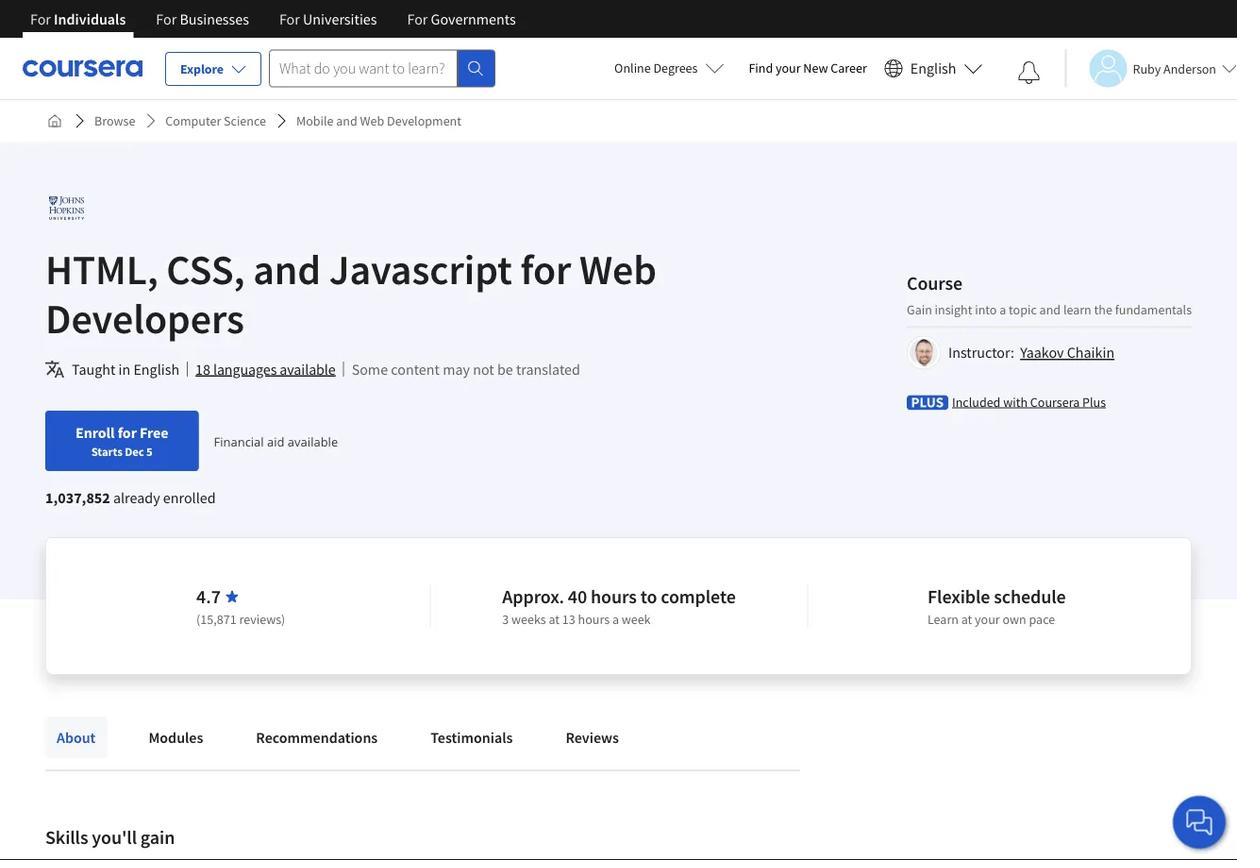 Task type: describe. For each thing, give the bounding box(es) containing it.
skills
[[45, 826, 88, 849]]

approx. 40 hours to complete 3 weeks at 13 hours a week
[[503, 585, 736, 628]]

johns hopkins university image
[[45, 187, 88, 229]]

reviews link
[[555, 717, 631, 758]]

web inside html, css, and javascript for web developers
[[580, 243, 657, 295]]

developers
[[45, 292, 244, 344]]

businesses
[[180, 9, 249, 28]]

a inside the course gain insight into a topic and learn the fundamentals
[[1000, 301, 1007, 318]]

for individuals
[[30, 9, 126, 28]]

1,037,852 already enrolled
[[45, 488, 216, 507]]

with
[[1004, 393, 1028, 410]]

1,037,852
[[45, 488, 110, 507]]

computer science
[[166, 112, 266, 129]]

science
[[224, 112, 266, 129]]

insight
[[935, 301, 973, 318]]

coursera plus image
[[907, 395, 949, 410]]

enroll for free starts dec 5
[[76, 423, 168, 459]]

in
[[119, 360, 131, 379]]

english inside button
[[911, 59, 957, 78]]

aid
[[267, 433, 285, 450]]

coursera image
[[23, 53, 143, 83]]

for businesses
[[156, 9, 249, 28]]

chat with us image
[[1185, 807, 1215, 837]]

financial
[[214, 433, 264, 450]]

yaakov chaikin link
[[1021, 343, 1115, 362]]

translated
[[516, 360, 581, 379]]

online degrees button
[[600, 47, 740, 89]]

gain
[[141, 826, 175, 849]]

1 horizontal spatial and
[[336, 112, 358, 129]]

course gain insight into a topic and learn the fundamentals
[[907, 271, 1192, 318]]

show notifications image
[[1018, 61, 1041, 84]]

skills you'll gain
[[45, 826, 175, 849]]

enrolled
[[163, 488, 216, 507]]

(15,871
[[196, 611, 237, 628]]

web inside mobile and web development link
[[360, 112, 385, 129]]

0 horizontal spatial your
[[776, 59, 801, 76]]

yaakov
[[1021, 343, 1065, 362]]

(15,871 reviews)
[[196, 611, 285, 628]]

mobile and web development
[[296, 112, 462, 129]]

be
[[497, 360, 513, 379]]

about link
[[45, 717, 107, 758]]

the
[[1095, 301, 1113, 318]]

mobile and web development link
[[289, 104, 469, 138]]

banner navigation
[[15, 0, 531, 38]]

modules link
[[137, 717, 215, 758]]

financial aid available
[[214, 433, 338, 450]]

recommendations link
[[245, 717, 389, 758]]

for for businesses
[[156, 9, 177, 28]]

browse link
[[87, 104, 143, 138]]

at inside approx. 40 hours to complete 3 weeks at 13 hours a week
[[549, 611, 560, 628]]

40
[[568, 585, 587, 609]]

governments
[[431, 9, 516, 28]]

for governments
[[407, 9, 516, 28]]

approx.
[[503, 585, 565, 609]]

anderson
[[1164, 60, 1217, 77]]

yaakov chaikin image
[[910, 338, 938, 367]]

3
[[503, 611, 509, 628]]

pace
[[1030, 611, 1056, 628]]

career
[[831, 59, 867, 76]]

a inside approx. 40 hours to complete 3 weeks at 13 hours a week
[[613, 611, 619, 628]]

starts
[[91, 444, 123, 459]]

computer
[[166, 112, 221, 129]]

javascript
[[329, 243, 512, 295]]

fundamentals
[[1116, 301, 1192, 318]]

to
[[641, 585, 657, 609]]

available for 18 languages available
[[280, 360, 336, 379]]

instructor: yaakov chaikin
[[949, 343, 1115, 362]]

13
[[563, 611, 576, 628]]

included
[[953, 393, 1001, 410]]

chaikin
[[1068, 343, 1115, 362]]

development
[[387, 112, 462, 129]]

you'll
[[92, 826, 137, 849]]

for universities
[[279, 9, 377, 28]]

plus
[[1083, 393, 1107, 410]]



Task type: vqa. For each thing, say whether or not it's contained in the screenshot.
the rightmost your
yes



Task type: locate. For each thing, give the bounding box(es) containing it.
free
[[140, 423, 168, 442]]

1 vertical spatial your
[[975, 611, 1000, 628]]

included with coursera plus link
[[953, 392, 1107, 411]]

1 horizontal spatial web
[[580, 243, 657, 295]]

online
[[615, 59, 651, 76]]

0 horizontal spatial web
[[360, 112, 385, 129]]

a left week
[[613, 611, 619, 628]]

available left some in the left of the page
[[280, 360, 336, 379]]

at inside flexible schedule learn at your own pace
[[962, 611, 973, 628]]

reviews
[[566, 728, 619, 747]]

your
[[776, 59, 801, 76], [975, 611, 1000, 628]]

for left the individuals in the top of the page
[[30, 9, 51, 28]]

0 horizontal spatial at
[[549, 611, 560, 628]]

1 vertical spatial and
[[253, 243, 321, 295]]

languages
[[213, 360, 277, 379]]

5
[[146, 444, 153, 459]]

0 vertical spatial available
[[280, 360, 336, 379]]

computer science link
[[158, 104, 274, 138]]

What do you want to learn? text field
[[269, 50, 458, 87]]

browse
[[94, 112, 135, 129]]

1 horizontal spatial your
[[975, 611, 1000, 628]]

hours
[[591, 585, 637, 609], [578, 611, 610, 628]]

2 horizontal spatial and
[[1040, 301, 1061, 318]]

schedule
[[994, 585, 1067, 609]]

web
[[360, 112, 385, 129], [580, 243, 657, 295]]

available
[[280, 360, 336, 379], [288, 433, 338, 450]]

and inside the course gain insight into a topic and learn the fundamentals
[[1040, 301, 1061, 318]]

explore
[[180, 60, 224, 77]]

at left 13 at the bottom left of the page
[[549, 611, 560, 628]]

0 vertical spatial web
[[360, 112, 385, 129]]

enroll
[[76, 423, 115, 442]]

week
[[622, 611, 651, 628]]

dec
[[125, 444, 144, 459]]

0 vertical spatial and
[[336, 112, 358, 129]]

available for financial aid available
[[288, 433, 338, 450]]

degrees
[[654, 59, 698, 76]]

for
[[30, 9, 51, 28], [156, 9, 177, 28], [279, 9, 300, 28], [407, 9, 428, 28]]

english right in
[[134, 360, 180, 379]]

2 at from the left
[[962, 611, 973, 628]]

18 languages available button
[[196, 358, 336, 380]]

1 vertical spatial web
[[580, 243, 657, 295]]

some content may not be translated
[[352, 360, 581, 379]]

your right find
[[776, 59, 801, 76]]

ruby
[[1133, 60, 1162, 77]]

mobile
[[296, 112, 334, 129]]

hours right 13 at the bottom left of the page
[[578, 611, 610, 628]]

0 vertical spatial for
[[521, 243, 571, 295]]

and right mobile
[[336, 112, 358, 129]]

and right css,
[[253, 243, 321, 295]]

4.7
[[196, 585, 221, 609]]

1 vertical spatial available
[[288, 433, 338, 450]]

flexible
[[928, 585, 991, 609]]

testimonials link
[[419, 717, 524, 758]]

explore button
[[165, 52, 262, 86]]

0 vertical spatial english
[[911, 59, 957, 78]]

0 horizontal spatial english
[[134, 360, 180, 379]]

modules
[[149, 728, 203, 747]]

learn
[[928, 611, 959, 628]]

4 for from the left
[[407, 9, 428, 28]]

0 vertical spatial a
[[1000, 301, 1007, 318]]

ruby anderson
[[1133, 60, 1217, 77]]

1 for from the left
[[30, 9, 51, 28]]

for inside html, css, and javascript for web developers
[[521, 243, 571, 295]]

complete
[[661, 585, 736, 609]]

may
[[443, 360, 470, 379]]

already
[[113, 488, 160, 507]]

1 vertical spatial english
[[134, 360, 180, 379]]

ruby anderson button
[[1065, 50, 1238, 87]]

18
[[196, 360, 210, 379]]

available right aid
[[288, 433, 338, 450]]

3 for from the left
[[279, 9, 300, 28]]

2 for from the left
[[156, 9, 177, 28]]

universities
[[303, 9, 377, 28]]

gain
[[907, 301, 933, 318]]

reviews)
[[239, 611, 285, 628]]

find your new career link
[[740, 57, 877, 80]]

your inside flexible schedule learn at your own pace
[[975, 611, 1000, 628]]

and
[[336, 112, 358, 129], [253, 243, 321, 295], [1040, 301, 1061, 318]]

new
[[804, 59, 828, 76]]

your left own
[[975, 611, 1000, 628]]

financial aid available button
[[214, 433, 338, 450]]

course
[[907, 271, 963, 295]]

weeks
[[512, 611, 546, 628]]

0 vertical spatial your
[[776, 59, 801, 76]]

at right learn
[[962, 611, 973, 628]]

flexible schedule learn at your own pace
[[928, 585, 1067, 628]]

available inside the 18 languages available button
[[280, 360, 336, 379]]

coursera
[[1031, 393, 1080, 410]]

1 horizontal spatial a
[[1000, 301, 1007, 318]]

html,
[[45, 243, 158, 295]]

1 vertical spatial a
[[613, 611, 619, 628]]

testimonials
[[431, 728, 513, 747]]

learn
[[1064, 301, 1092, 318]]

0 vertical spatial hours
[[591, 585, 637, 609]]

english right career
[[911, 59, 957, 78]]

a right into
[[1000, 301, 1007, 318]]

for for governments
[[407, 9, 428, 28]]

home image
[[47, 113, 62, 128]]

1 horizontal spatial for
[[521, 243, 571, 295]]

included with coursera plus
[[953, 393, 1107, 410]]

own
[[1003, 611, 1027, 628]]

1 vertical spatial for
[[118, 423, 137, 442]]

for for universities
[[279, 9, 300, 28]]

and inside html, css, and javascript for web developers
[[253, 243, 321, 295]]

for left governments
[[407, 9, 428, 28]]

for inside enroll for free starts dec 5
[[118, 423, 137, 442]]

None search field
[[269, 50, 496, 87]]

content
[[391, 360, 440, 379]]

1 horizontal spatial english
[[911, 59, 957, 78]]

a
[[1000, 301, 1007, 318], [613, 611, 619, 628]]

0 horizontal spatial and
[[253, 243, 321, 295]]

some
[[352, 360, 388, 379]]

for left universities
[[279, 9, 300, 28]]

online degrees
[[615, 59, 698, 76]]

instructor:
[[949, 343, 1015, 362]]

1 at from the left
[[549, 611, 560, 628]]

hours up week
[[591, 585, 637, 609]]

0 horizontal spatial a
[[613, 611, 619, 628]]

for for individuals
[[30, 9, 51, 28]]

into
[[976, 301, 997, 318]]

1 vertical spatial hours
[[578, 611, 610, 628]]

2 vertical spatial and
[[1040, 301, 1061, 318]]

18 languages available
[[196, 360, 336, 379]]

find
[[749, 59, 773, 76]]

0 horizontal spatial for
[[118, 423, 137, 442]]

1 horizontal spatial at
[[962, 611, 973, 628]]

not
[[473, 360, 494, 379]]

taught in english
[[72, 360, 180, 379]]

for left businesses
[[156, 9, 177, 28]]

recommendations
[[256, 728, 378, 747]]

individuals
[[54, 9, 126, 28]]

taught
[[72, 360, 116, 379]]

and right 'topic'
[[1040, 301, 1061, 318]]

about
[[57, 728, 96, 747]]

html, css, and javascript for web developers
[[45, 243, 657, 344]]

english button
[[877, 38, 991, 99]]



